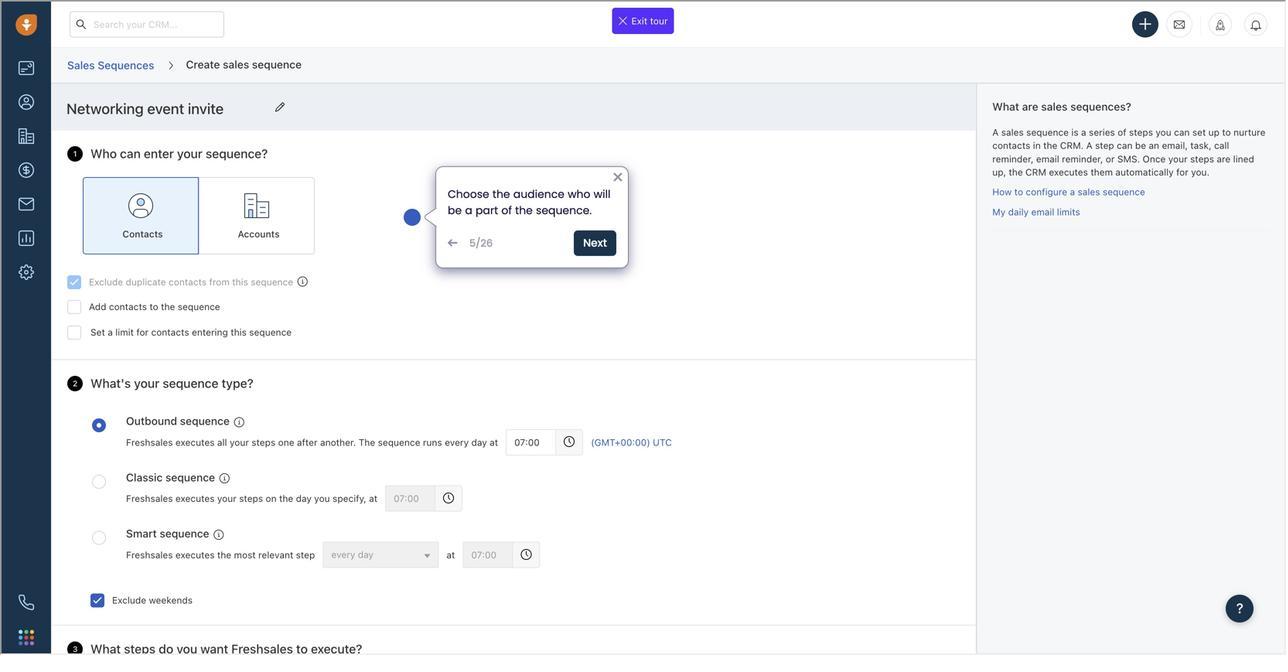 Task type: locate. For each thing, give the bounding box(es) containing it.
sales sequences link
[[65, 80, 154, 104]]

1 horizontal spatial what
[[994, 127, 1021, 139]]

2 save from the left
[[895, 628, 916, 639]]

after
[[233, 467, 254, 478]]

2 vertical spatial your
[[245, 516, 264, 527]]

exclude weekends
[[111, 140, 191, 151]]

2 vertical spatial the
[[273, 444, 287, 455]]

0 horizontal spatial how
[[89, 418, 115, 433]]

are up crm
[[1024, 127, 1040, 139]]

email up add email reminder button
[[203, 289, 234, 304]]

1 vertical spatial is
[[253, 539, 260, 550]]

reminder, down crm.
[[1063, 180, 1105, 191]]

of
[[610, 7, 620, 20], [1119, 153, 1128, 164]]

is right 'status'
[[253, 539, 260, 550]]

save
[[834, 628, 855, 639], [895, 628, 916, 639]]

save for save
[[834, 628, 855, 639]]

0 vertical spatial you
[[1157, 153, 1173, 164]]

advanced
[[92, 584, 135, 595]]

remove contacts who've replied to your email
[[89, 516, 290, 527]]

a up crm.
[[1083, 153, 1088, 164]]

0 horizontal spatial of
[[610, 7, 620, 20]]

start
[[937, 628, 957, 639]]

sync
[[583, 7, 607, 20]]

reminder down email reminder at the left of page
[[257, 320, 296, 331]]

sales up up,
[[1003, 153, 1025, 164]]

the left crm.
[[1045, 167, 1059, 177]]

add inside add email reminder button
[[211, 320, 228, 331]]

a
[[1083, 153, 1088, 164], [1071, 213, 1076, 224]]

reminder, up up,
[[994, 180, 1035, 191]]

steps right all
[[290, 444, 314, 455]]

0 vertical spatial what
[[994, 127, 1021, 139]]

are down call
[[1218, 180, 1232, 191]]

save inside button
[[834, 628, 855, 639]]

sales right create
[[221, 84, 248, 97]]

1 vertical spatial a
[[1071, 213, 1076, 224]]

contacts left who
[[126, 493, 164, 503]]

1 horizontal spatial an
[[1150, 167, 1161, 177]]

is inside a sales sequence is a series of steps you can set up to nurture contacts in the crm. a step can be an email, task, call reminder, email reminder, or sms. once your steps are lined up, the crm executes them automatically for you.
[[1073, 153, 1080, 164]]

can up email,
[[1175, 153, 1191, 164]]

to left 'configure'
[[1016, 213, 1025, 224]]

don't
[[188, 493, 211, 503]]

1 horizontal spatial do
[[157, 187, 172, 202]]

Search your CRM... text field
[[68, 38, 223, 64]]

all
[[260, 444, 270, 455]]

contacts up remove contacts from sequence after
[[125, 444, 163, 455]]

an up once
[[1150, 167, 1161, 177]]

contacts for remove contacts who've gone through all the steps
[[125, 444, 163, 455]]

add email
[[104, 318, 148, 329]]

you
[[1157, 153, 1173, 164], [175, 187, 196, 202]]

1 horizontal spatial the
[[1010, 193, 1024, 204]]

exit tour
[[632, 15, 668, 26]]

your down the owner
[[245, 516, 264, 527]]

sequence up crm.
[[1028, 153, 1070, 164]]

0 vertical spatial can
[[1175, 153, 1191, 164]]

to right replied
[[233, 516, 242, 527]]

your down email,
[[1170, 180, 1189, 191]]

0 vertical spatial and
[[490, 7, 509, 20]]

1 horizontal spatial email
[[203, 289, 234, 304]]

save inside save and start button
[[895, 628, 916, 639]]

add for add email
[[104, 318, 122, 329]]

0 vertical spatial in
[[934, 45, 941, 55]]

how to configure a sales sequence
[[994, 213, 1147, 224]]

sms.
[[1119, 180, 1142, 191]]

execute?
[[310, 187, 361, 202]]

remove for remove contacts from sequence after
[[87, 467, 122, 478]]

sequence right create
[[251, 84, 300, 97]]

0 horizontal spatial and
[[490, 7, 509, 20]]

1 horizontal spatial reminder,
[[1063, 180, 1105, 191]]

1 vertical spatial and
[[918, 628, 934, 639]]

whose
[[167, 539, 195, 550]]

can
[[1175, 153, 1191, 164], [1118, 167, 1134, 177]]

how
[[994, 213, 1013, 224], [89, 418, 115, 433]]

sales
[[66, 85, 93, 98]]

the
[[1045, 167, 1059, 177], [1010, 193, 1024, 204], [273, 444, 287, 455]]

sales
[[221, 84, 248, 97], [1043, 127, 1069, 139], [1003, 153, 1025, 164], [1079, 213, 1102, 224]]

close image
[[1264, 10, 1271, 18]]

1 save from the left
[[834, 628, 855, 639]]

you left want
[[175, 187, 196, 202]]

in left 21
[[934, 45, 941, 55]]

who've for gone
[[165, 444, 197, 455]]

create
[[184, 84, 219, 97]]

0 vertical spatial is
[[1073, 153, 1080, 164]]

email
[[103, 289, 134, 304], [203, 289, 234, 304]]

step
[[1097, 167, 1116, 177]]

0 vertical spatial how
[[994, 213, 1013, 224]]

1 horizontal spatial is
[[1073, 153, 1080, 164]]

and left enable
[[490, 7, 509, 20]]

can up sms.
[[1118, 167, 1134, 177]]

who've
[[165, 444, 197, 455], [167, 516, 198, 527]]

contacts for remove contacts from sequence after
[[125, 467, 163, 478]]

contacts
[[994, 167, 1032, 177], [136, 418, 186, 433], [125, 444, 163, 455], [125, 467, 163, 478], [126, 493, 164, 503], [126, 516, 164, 527], [126, 539, 164, 550]]

0 vertical spatial who've
[[165, 444, 197, 455]]

1 vertical spatial who've
[[167, 516, 198, 527]]

contacts left from
[[125, 467, 163, 478]]

1 vertical spatial how
[[89, 418, 115, 433]]

0 horizontal spatial can
[[1118, 167, 1134, 177]]

contacts up up,
[[994, 167, 1032, 177]]

what up up,
[[994, 127, 1021, 139]]

exit
[[632, 15, 648, 26]]

set
[[1194, 153, 1207, 164]]

a left step
[[1088, 167, 1094, 177]]

0 horizontal spatial you
[[175, 187, 196, 202]]

an right have
[[236, 493, 247, 503]]

1 vertical spatial do
[[118, 418, 133, 433]]

what
[[994, 127, 1021, 139], [89, 187, 119, 202]]

1 reminder, from the left
[[994, 180, 1035, 191]]

2 email from the left
[[203, 289, 234, 304]]

of inside a sales sequence is a series of steps you can set up to nurture contacts in the crm. a step can be an email, task, call reminder, email reminder, or sms. once your steps are lined up, the crm executes them automatically for you.
[[1119, 153, 1128, 164]]

how to configure a sales sequence link
[[994, 213, 1147, 224]]

a down executes
[[1071, 213, 1076, 224]]

0 horizontal spatial email
[[103, 289, 134, 304]]

1 vertical spatial what
[[89, 187, 119, 202]]

0 horizontal spatial do
[[118, 418, 133, 433]]

who've up from
[[165, 444, 197, 455]]

email for email
[[103, 289, 134, 304]]

and left start
[[918, 628, 934, 639]]

contacts left whose
[[126, 539, 164, 550]]

an
[[1150, 167, 1161, 177], [236, 493, 247, 503]]

in
[[934, 45, 941, 55], [1034, 167, 1042, 177]]

your right exit
[[213, 418, 238, 433]]

to right up
[[1224, 153, 1232, 164]]

1 vertical spatial your
[[213, 418, 238, 433]]

1 horizontal spatial can
[[1175, 153, 1191, 164]]

2-
[[549, 7, 560, 20]]

contacts down remove contacts who don't have an owner
[[126, 516, 164, 527]]

of right series on the top of the page
[[1119, 153, 1128, 164]]

1 vertical spatial are
[[1218, 180, 1232, 191]]

sequence inside a sales sequence is a series of steps you can set up to nurture contacts in the crm. a step can be an email, task, call reminder, email reminder, or sms. once your steps are lined up, the crm executes them automatically for you.
[[1028, 153, 1070, 164]]

1 horizontal spatial and
[[918, 628, 934, 639]]

email up "add email" button
[[103, 289, 134, 304]]

1 vertical spatial of
[[1119, 153, 1128, 164]]

1 vertical spatial an
[[236, 493, 247, 503]]

contacts for remove contacts who don't have an owner
[[126, 493, 164, 503]]

what down exclude
[[89, 187, 119, 202]]

0 horizontal spatial are
[[1024, 127, 1040, 139]]

1 horizontal spatial of
[[1119, 153, 1128, 164]]

is up crm.
[[1073, 153, 1080, 164]]

0 horizontal spatial add
[[104, 318, 122, 329]]

remove contacts who've gone through all the steps
[[87, 444, 314, 455]]

email,
[[1163, 167, 1189, 177]]

exit
[[189, 418, 210, 433]]

0 vertical spatial the
[[1045, 167, 1059, 177]]

do up remove contacts from sequence after
[[118, 418, 133, 433]]

remove for remove contacts who don't have an owner
[[89, 493, 124, 503]]

0 vertical spatial your
[[1170, 180, 1189, 191]]

1 vertical spatial can
[[1118, 167, 1134, 177]]

a
[[994, 153, 1000, 164], [1088, 167, 1094, 177]]

how for how to configure a sales sequence
[[994, 213, 1013, 224]]

1 horizontal spatial you
[[1157, 153, 1173, 164]]

0 vertical spatial a
[[1083, 153, 1088, 164]]

1 horizontal spatial in
[[1034, 167, 1042, 177]]

1 vertical spatial a
[[1088, 167, 1094, 177]]

the right up,
[[1010, 193, 1024, 204]]

0 horizontal spatial your
[[213, 418, 238, 433]]

contacts inside a sales sequence is a series of steps you can set up to nurture contacts in the crm. a step can be an email, task, call reminder, email reminder, or sms. once your steps are lined up, the crm executes them automatically for you.
[[994, 167, 1032, 177]]

phone image
[[17, 597, 33, 612]]

1 horizontal spatial add
[[211, 320, 228, 331]]

1 horizontal spatial a
[[1083, 153, 1088, 164]]

a inside a sales sequence is a series of steps you can set up to nurture contacts in the crm. a step can be an email, task, call reminder, email reminder, or sms. once your steps are lined up, the crm executes them automatically for you.
[[1083, 153, 1088, 164]]

a up up,
[[994, 153, 1000, 164]]

0 horizontal spatial an
[[236, 493, 247, 503]]

None text field
[[258, 464, 281, 482]]

remove
[[87, 444, 122, 455], [87, 467, 122, 478], [89, 493, 124, 503], [89, 516, 124, 527], [89, 539, 124, 550]]

you inside a sales sequence is a series of steps you can set up to nurture contacts in the crm. a step can be an email, task, call reminder, email reminder, or sms. once your steps are lined up, the crm executes them automatically for you.
[[1157, 153, 1173, 164]]

1 horizontal spatial your
[[245, 516, 264, 527]]

1 vertical spatial you
[[175, 187, 196, 202]]

in up crm
[[1034, 167, 1042, 177]]

who've down remove contacts who don't have an owner
[[167, 516, 198, 527]]

1 email from the left
[[103, 289, 134, 304]]

0 vertical spatial an
[[1150, 167, 1161, 177]]

1 vertical spatial in
[[1034, 167, 1042, 177]]

the right all
[[273, 444, 287, 455]]

1 horizontal spatial how
[[994, 213, 1013, 224]]

0 horizontal spatial what
[[89, 187, 119, 202]]

0 horizontal spatial save
[[834, 628, 855, 639]]

1 vertical spatial reminder
[[257, 320, 296, 331]]

explore plans link
[[995, 41, 1072, 60]]

0 vertical spatial do
[[157, 187, 172, 202]]

1 horizontal spatial save
[[895, 628, 916, 639]]

reminder up add email reminder in the left of the page
[[237, 289, 289, 304]]

way
[[560, 7, 580, 20]]

through
[[224, 444, 258, 455]]

steps down exclude
[[122, 187, 154, 202]]

2 horizontal spatial your
[[1170, 180, 1189, 191]]

1 horizontal spatial are
[[1218, 180, 1232, 191]]

0 horizontal spatial reminder,
[[994, 180, 1035, 191]]

reminder,
[[994, 180, 1035, 191], [1063, 180, 1105, 191]]

sequence
[[251, 84, 300, 97], [1028, 153, 1070, 164], [1104, 213, 1147, 224], [188, 467, 231, 478]]

you up email,
[[1157, 153, 1173, 164]]

freshworks switcher image
[[17, 632, 33, 647]]

do left want
[[157, 187, 172, 202]]

for
[[1178, 193, 1190, 204]]

add inside "add email" button
[[104, 318, 122, 329]]

in inside a sales sequence is a series of steps you can set up to nurture contacts in the crm. a step can be an email, task, call reminder, email reminder, or sms. once your steps are lined up, the crm executes them automatically for you.
[[1034, 167, 1042, 177]]

task,
[[1192, 167, 1213, 177]]

to left improve
[[365, 7, 375, 20]]

you.
[[1193, 193, 1211, 204]]

want
[[199, 187, 227, 202]]

to
[[365, 7, 375, 20], [1224, 153, 1232, 164], [295, 187, 306, 202], [1016, 213, 1025, 224], [233, 516, 242, 527]]

2 horizontal spatial the
[[1045, 167, 1059, 177]]

0 horizontal spatial a
[[994, 153, 1000, 164]]

create sales sequence
[[184, 84, 300, 97]]

is
[[1073, 153, 1080, 164], [253, 539, 260, 550]]

steps
[[1131, 153, 1155, 164], [1192, 180, 1216, 191], [122, 187, 154, 202], [290, 444, 314, 455]]

of right sync
[[610, 7, 620, 20]]

reminder
[[237, 289, 289, 304], [257, 320, 296, 331]]



Task type: describe. For each thing, give the bounding box(es) containing it.
what for what are sales sequences?
[[994, 127, 1021, 139]]

remove for remove contacts who've replied to your email
[[89, 516, 124, 527]]

lined
[[1235, 180, 1256, 191]]

what are sales sequences?
[[994, 127, 1133, 139]]

0 vertical spatial of
[[610, 7, 620, 20]]

enable
[[512, 7, 546, 20]]

remove for remove contacts who've gone through all the steps
[[87, 444, 122, 455]]

2 reminder, from the left
[[1063, 180, 1105, 191]]

freshsales
[[230, 187, 292, 202]]

what for what steps do you want freshsales to execute?
[[89, 187, 119, 202]]

explore plans
[[1003, 45, 1063, 56]]

steps down the task, in the top right of the page
[[1192, 180, 1216, 191]]

or
[[1107, 180, 1116, 191]]

remove contacts whose email status is bounced
[[89, 539, 302, 550]]

executes
[[1050, 193, 1089, 204]]

remove contacts who don't have an owner
[[89, 493, 276, 503]]

from
[[165, 467, 186, 478]]

0 horizontal spatial the
[[273, 444, 287, 455]]

contacts left exit
[[136, 418, 186, 433]]

days
[[955, 45, 974, 55]]

your trial ends in 21 days
[[872, 45, 974, 55]]

status
[[224, 539, 251, 550]]

add email button
[[81, 310, 156, 336]]

save and start button
[[886, 621, 966, 647]]

crm
[[1027, 193, 1048, 204]]

add for add email reminder
[[211, 320, 228, 331]]

series
[[1090, 153, 1116, 164]]

reminder inside button
[[257, 320, 296, 331]]

add email reminder
[[211, 320, 296, 331]]

remove for remove contacts whose email status is bounced
[[89, 539, 124, 550]]

sales up crm.
[[1043, 127, 1069, 139]]

are inside a sales sequence is a series of steps you can set up to nurture contacts in the crm. a step can be an email, task, call reminder, email reminder, or sms. once your steps are lined up, the crm executes them automatically for you.
[[1218, 180, 1232, 191]]

exit tour button
[[612, 8, 674, 34]]

what steps do you want freshsales to execute?
[[89, 187, 361, 202]]

trial
[[893, 45, 909, 55]]

what's new image
[[1176, 44, 1187, 55]]

0 horizontal spatial a
[[1071, 213, 1076, 224]]

bounced
[[263, 539, 302, 550]]

crm.
[[1061, 167, 1085, 177]]

remove contacts from sequence after
[[87, 467, 254, 478]]

phone element
[[9, 589, 40, 620]]

improve
[[378, 7, 419, 20]]

0 vertical spatial a
[[994, 153, 1000, 164]]

be
[[1137, 167, 1148, 177]]

up
[[1210, 153, 1221, 164]]

plans
[[1039, 45, 1063, 56]]

call
[[1216, 167, 1231, 177]]

how do contacts exit your sequence?
[[89, 418, 303, 433]]

sequence down automatically
[[1104, 213, 1147, 224]]

who
[[167, 493, 185, 503]]

1 vertical spatial the
[[1010, 193, 1024, 204]]

an inside a sales sequence is a series of steps you can set up to nurture contacts in the crm. a step can be an email, task, call reminder, email reminder, or sms. once your steps are lined up, the crm executes them automatically for you.
[[1150, 167, 1161, 177]]

show
[[66, 584, 90, 595]]

your inside a sales sequence is a series of steps you can set up to nurture contacts in the crm. a step can be an email, task, call reminder, email reminder, or sms. once your steps are lined up, the crm executes them automatically for you.
[[1170, 180, 1189, 191]]

sales inside a sales sequence is a series of steps you can set up to nurture contacts in the crm. a step can be an email, task, call reminder, email reminder, or sms. once your steps are lined up, the crm executes them automatically for you.
[[1003, 153, 1025, 164]]

tour
[[650, 15, 668, 26]]

your
[[872, 45, 891, 55]]

contacts for remove contacts whose email status is bounced
[[126, 539, 164, 550]]

0 vertical spatial are
[[1024, 127, 1040, 139]]

ends
[[911, 45, 931, 55]]

nurture
[[1235, 153, 1267, 164]]

a sales sequence is a series of steps you can set up to nurture contacts in the crm. a step can be an email, task, call reminder, email reminder, or sms. once your steps are lined up, the crm executes them automatically for you.
[[994, 153, 1267, 204]]

have
[[213, 493, 234, 503]]

cancel button
[[61, 621, 123, 647]]

cancel
[[77, 628, 107, 639]]

0 horizontal spatial is
[[253, 539, 260, 550]]

gone
[[199, 444, 221, 455]]

sequences
[[96, 85, 153, 98]]

sales down them
[[1079, 213, 1102, 224]]

to left execute?
[[295, 187, 306, 202]]

contacts for remove contacts who've replied to your email
[[126, 516, 164, 527]]

to inside a sales sequence is a series of steps you can set up to nurture contacts in the crm. a step can be an email, task, call reminder, email reminder, or sms. once your steps are lined up, the crm executes them automatically for you.
[[1224, 153, 1232, 164]]

and inside button
[[918, 628, 934, 639]]

exclude
[[111, 140, 145, 151]]

sequence down the gone
[[188, 467, 231, 478]]

save and start
[[895, 628, 957, 639]]

configure
[[1027, 213, 1069, 224]]

sales sequences
[[66, 85, 153, 98]]

how for how do contacts exit your sequence?
[[89, 418, 115, 433]]

replied
[[201, 516, 231, 527]]

who've for replied
[[167, 516, 198, 527]]

0 vertical spatial reminder
[[237, 289, 289, 304]]

21
[[943, 45, 953, 55]]

them
[[1092, 193, 1114, 204]]

email for email reminder
[[203, 289, 234, 304]]

email reminder
[[203, 289, 289, 304]]

sequence?
[[241, 418, 303, 433]]

show advanced settings link
[[66, 584, 172, 595]]

email inside a sales sequence is a series of steps you can set up to nurture contacts in the crm. a step can be an email, task, call reminder, email reminder, or sms. once your steps are lined up, the crm executes them automatically for you.
[[1038, 180, 1061, 191]]

deliverability
[[422, 7, 487, 20]]

explore
[[1003, 45, 1037, 56]]

1 horizontal spatial a
[[1088, 167, 1094, 177]]

0 horizontal spatial in
[[934, 45, 941, 55]]

up,
[[994, 193, 1008, 204]]

to improve deliverability and enable 2-way sync of email conversations.
[[365, 7, 728, 20]]

settings
[[137, 584, 172, 595]]

save for save and start
[[895, 628, 916, 639]]

add email reminder button
[[188, 313, 304, 339]]

sequences?
[[1072, 127, 1133, 139]]

automatically
[[1117, 193, 1175, 204]]

steps up be
[[1131, 153, 1155, 164]]

conversations.
[[653, 7, 728, 20]]

weekends
[[147, 140, 191, 151]]

send email image
[[1142, 46, 1153, 56]]

save button
[[814, 621, 876, 647]]

owner
[[249, 493, 276, 503]]

show advanced settings
[[66, 584, 172, 595]]

once
[[1144, 180, 1167, 191]]



Task type: vqa. For each thing, say whether or not it's contained in the screenshot.
automatically
yes



